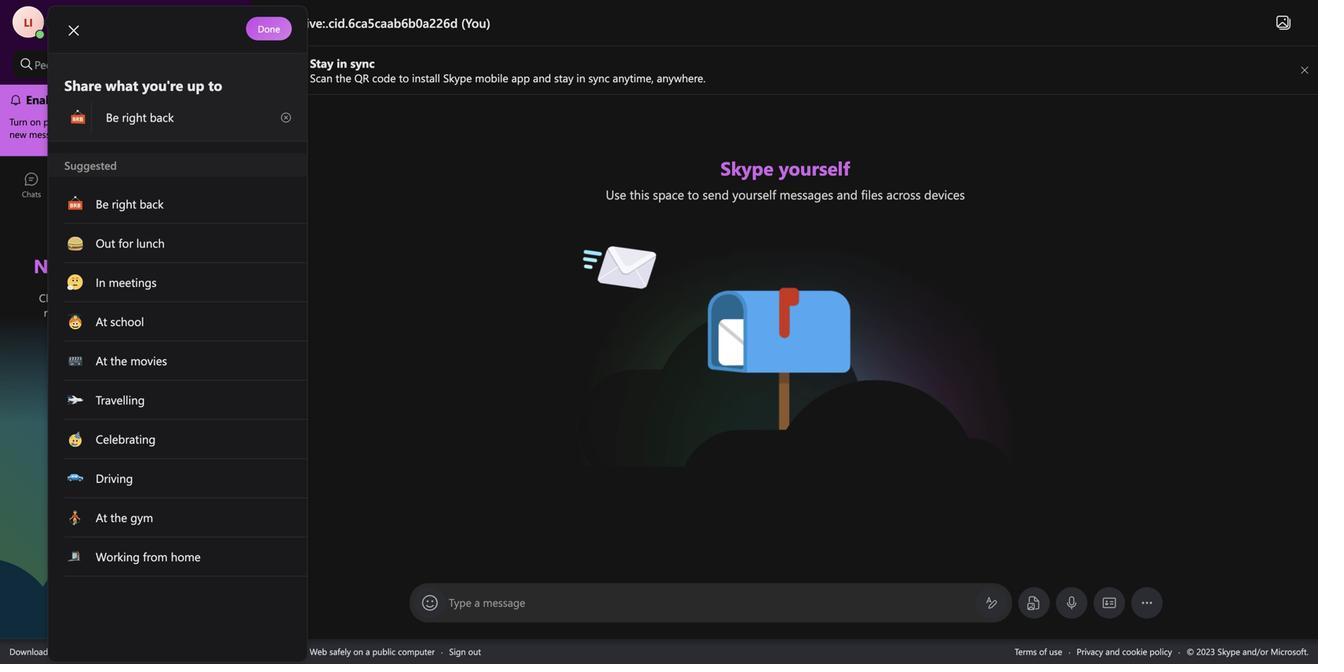 Task type: locate. For each thing, give the bounding box(es) containing it.
1 horizontal spatial a
[[475, 596, 480, 610]]

a right type
[[475, 596, 480, 610]]

Type a message text field
[[449, 596, 973, 612]]

using
[[248, 646, 269, 658]]

out for lunch button
[[50, 22, 206, 38]]

safely
[[330, 646, 351, 658]]

terms
[[1015, 646, 1037, 658]]

people, groups, messages, web
[[35, 57, 185, 72]]

a right on
[[366, 646, 370, 658]]

groups,
[[73, 57, 109, 72]]

for
[[90, 26, 102, 38], [297, 646, 307, 658]]

of
[[1040, 646, 1047, 658]]

policy
[[1150, 646, 1173, 658]]

bell
[[79, 410, 99, 427]]

a
[[475, 596, 480, 610], [366, 646, 370, 658]]

download desktop app
[[9, 646, 100, 658]]

for left web
[[297, 646, 307, 658]]

for right out
[[90, 26, 102, 38]]

type
[[449, 596, 472, 610]]

out for lunch
[[69, 26, 127, 38]]

computer
[[398, 646, 435, 658]]

and
[[1106, 646, 1120, 658]]

using skype for web safely on a public computer link
[[248, 646, 435, 658]]

app
[[84, 646, 100, 658]]

sign out link
[[449, 646, 481, 658]]

tab list
[[0, 165, 252, 208]]

0 horizontal spatial for
[[90, 26, 102, 38]]

download
[[9, 646, 48, 658]]

0 vertical spatial for
[[90, 26, 102, 38]]

use
[[1050, 646, 1063, 658]]

on
[[353, 646, 363, 658]]

1 horizontal spatial for
[[297, 646, 307, 658]]

terms of use link
[[1015, 646, 1063, 658]]

1 vertical spatial a
[[366, 646, 370, 658]]



Task type: describe. For each thing, give the bounding box(es) containing it.
0 horizontal spatial a
[[366, 646, 370, 658]]

public
[[373, 646, 396, 658]]

skype
[[272, 646, 294, 658]]

privacy and cookie policy
[[1077, 646, 1173, 658]]

(you)
[[461, 14, 491, 31]]

type a message
[[449, 596, 526, 610]]

privacy and cookie policy link
[[1077, 646, 1173, 658]]

privacy
[[1077, 646, 1104, 658]]

download desktop app link
[[9, 646, 100, 658]]

out
[[468, 646, 481, 658]]

people,
[[35, 57, 70, 72]]

cookie
[[1123, 646, 1148, 658]]

for inside 'out for lunch' 'button'
[[90, 26, 102, 38]]

sign out
[[449, 646, 481, 658]]

lunch
[[104, 26, 127, 38]]

using skype for web safely on a public computer
[[248, 646, 435, 658]]

message
[[483, 596, 526, 610]]

messages,
[[112, 57, 161, 72]]

live:.cid.6ca5caab6b0a226d (you)
[[303, 14, 491, 31]]

live:.cid.6ca5caab6b0a226d
[[303, 14, 458, 31]]

terms of use
[[1015, 646, 1063, 658]]

web
[[164, 57, 185, 72]]

desktop
[[51, 646, 82, 658]]

Edit mood message text field
[[104, 109, 277, 126]]

sign
[[449, 646, 466, 658]]

web
[[310, 646, 327, 658]]

0 vertical spatial a
[[475, 596, 480, 610]]

out
[[72, 26, 87, 38]]

1 vertical spatial for
[[297, 646, 307, 658]]

people, groups, messages, web button
[[13, 50, 208, 78]]



Task type: vqa. For each thing, say whether or not it's contained in the screenshot.
learning.
no



